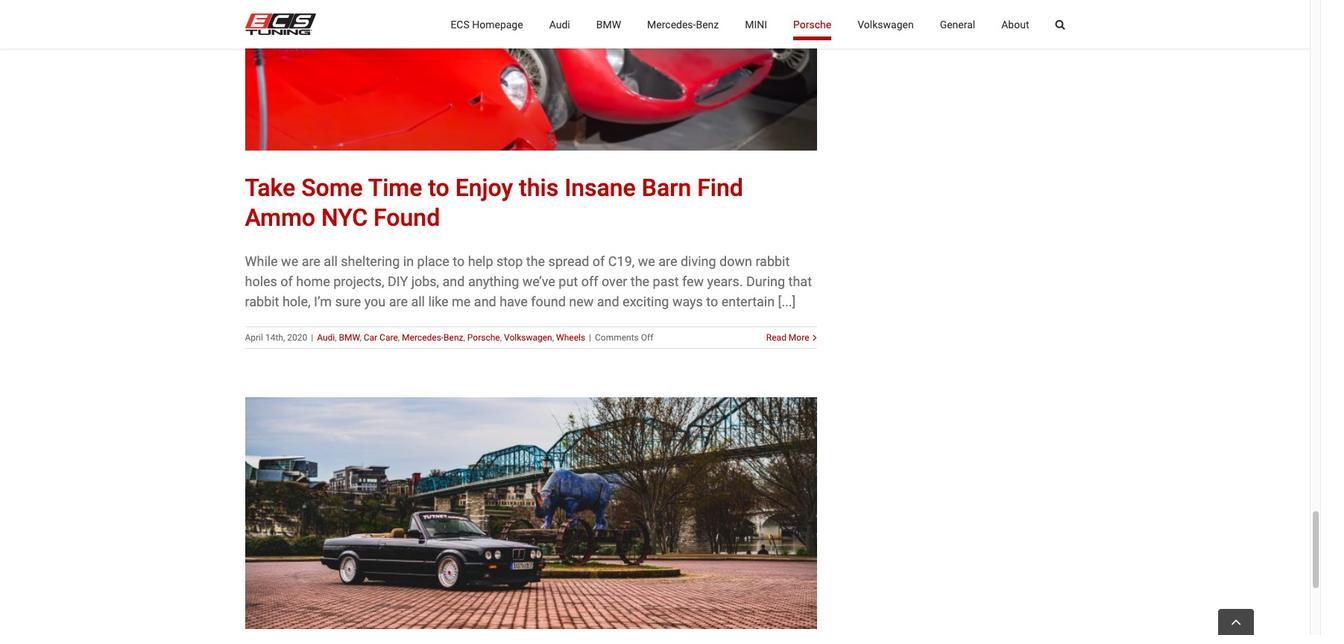 Task type: vqa. For each thing, say whether or not it's contained in the screenshot.
second the care from right
no



Task type: describe. For each thing, give the bounding box(es) containing it.
2 we from the left
[[638, 253, 655, 269]]

more
[[789, 332, 810, 343]]

down
[[720, 253, 753, 269]]

nyc
[[321, 203, 368, 232]]

spread
[[549, 253, 590, 269]]

take some time to enjoy this insane barn find ammo nyc found
[[245, 173, 744, 232]]

0 horizontal spatial of
[[281, 273, 293, 289]]

0 vertical spatial mercedes-
[[647, 18, 696, 30]]

hole,
[[283, 294, 311, 309]]

diving
[[681, 253, 716, 269]]

benz inside mercedes-benz link
[[696, 18, 719, 30]]

put
[[559, 273, 578, 289]]

c19,
[[608, 253, 635, 269]]

mini
[[745, 18, 768, 30]]

about link
[[1002, 0, 1030, 48]]

0 horizontal spatial porsche link
[[468, 332, 500, 343]]

care
[[380, 332, 398, 343]]

projects,
[[334, 273, 384, 289]]

ecs homepage
[[451, 18, 523, 30]]

you
[[364, 294, 386, 309]]

wheels link
[[556, 332, 586, 343]]

0 horizontal spatial the
[[526, 253, 545, 269]]

1 horizontal spatial rabbit
[[756, 253, 790, 269]]

2 horizontal spatial and
[[597, 294, 620, 309]]

1 horizontal spatial audi
[[549, 18, 570, 30]]

ecs tuning logo image
[[245, 13, 316, 35]]

1 vertical spatial to
[[453, 253, 465, 269]]

read
[[767, 332, 787, 343]]

car care link
[[364, 332, 398, 343]]

0 horizontal spatial audi
[[317, 332, 335, 343]]

holes
[[245, 273, 277, 289]]

1 horizontal spatial bmw link
[[596, 0, 621, 48]]

0 horizontal spatial and
[[443, 273, 465, 289]]

new
[[569, 294, 594, 309]]

ways
[[673, 294, 703, 309]]

car
[[364, 332, 378, 343]]

1 horizontal spatial volkswagen link
[[858, 0, 914, 48]]

1 vertical spatial mercedes-
[[402, 332, 444, 343]]

found
[[531, 294, 566, 309]]

5 , from the left
[[500, 332, 502, 343]]

14th,
[[265, 332, 285, 343]]

wheels
[[556, 332, 586, 343]]

2020
[[287, 332, 307, 343]]

april
[[245, 332, 263, 343]]

take
[[245, 173, 296, 202]]

help
[[468, 253, 493, 269]]

4 , from the left
[[464, 332, 465, 343]]

during
[[747, 273, 786, 289]]

off
[[582, 273, 599, 289]]

general link
[[940, 0, 976, 48]]

0 horizontal spatial volkswagen link
[[504, 332, 552, 343]]

1 | from the left
[[311, 332, 313, 343]]

sure
[[335, 294, 361, 309]]

in
[[403, 253, 414, 269]]

general
[[940, 18, 976, 30]]

entertain
[[722, 294, 775, 309]]

while
[[245, 253, 278, 269]]

1 vertical spatial rabbit
[[245, 294, 279, 309]]

diy
[[388, 273, 408, 289]]

0 vertical spatial porsche
[[794, 18, 832, 30]]

find
[[698, 173, 744, 202]]

0 horizontal spatial bmw
[[339, 332, 360, 343]]

stop
[[497, 253, 523, 269]]

to inside take some time to enjoy this insane barn find ammo nyc found
[[428, 173, 450, 202]]



Task type: locate. For each thing, give the bounding box(es) containing it.
1 horizontal spatial we
[[638, 253, 655, 269]]

1 horizontal spatial audi link
[[549, 0, 570, 48]]

bmw left "car" at the bottom
[[339, 332, 360, 343]]

porsche right "mini"
[[794, 18, 832, 30]]

0 horizontal spatial volkswagen
[[504, 332, 552, 343]]

volkswagen link
[[858, 0, 914, 48], [504, 332, 552, 343]]

benz
[[696, 18, 719, 30], [444, 332, 464, 343]]

the
[[526, 253, 545, 269], [631, 273, 650, 289]]

2 vertical spatial to
[[707, 294, 719, 309]]

1 vertical spatial bmw
[[339, 332, 360, 343]]

1 vertical spatial of
[[281, 273, 293, 289]]

0 horizontal spatial benz
[[444, 332, 464, 343]]

1 vertical spatial the
[[631, 273, 650, 289]]

mercedes-benz link left "mini"
[[647, 0, 719, 48]]

while we are all sheltering in place to help stop the spread of c19, we are diving down rabbit holes of home projects, diy jobs, and anything we've put off over the past few years. during that rabbit hole, i'm sure you are all like me and have found new and exciting ways to entertain [...]
[[245, 253, 812, 309]]

0 horizontal spatial bmw link
[[339, 332, 360, 343]]

1 vertical spatial all
[[411, 294, 425, 309]]

diy projects to keep you busy image
[[245, 397, 817, 630]]

0 vertical spatial volkswagen
[[858, 18, 914, 30]]

0 horizontal spatial we
[[281, 253, 298, 269]]

[...]
[[778, 294, 796, 309]]

read more
[[767, 332, 810, 343]]

6 , from the left
[[552, 332, 554, 343]]

2 , from the left
[[360, 332, 362, 343]]

1 horizontal spatial the
[[631, 273, 650, 289]]

bmw link
[[596, 0, 621, 48], [339, 332, 360, 343]]

1 , from the left
[[335, 332, 337, 343]]

0 vertical spatial audi link
[[549, 0, 570, 48]]

0 horizontal spatial porsche
[[468, 332, 500, 343]]

0 vertical spatial all
[[324, 253, 338, 269]]

1 we from the left
[[281, 253, 298, 269]]

1 horizontal spatial benz
[[696, 18, 719, 30]]

insane
[[565, 173, 636, 202]]

and down anything
[[474, 294, 497, 309]]

0 horizontal spatial mercedes-
[[402, 332, 444, 343]]

0 vertical spatial mercedes-benz link
[[647, 0, 719, 48]]

audi right the 2020
[[317, 332, 335, 343]]

1 vertical spatial audi
[[317, 332, 335, 343]]

1 horizontal spatial porsche link
[[794, 0, 832, 48]]

have
[[500, 294, 528, 309]]

take some time to enjoy this insane barn find ammo nyc found link
[[245, 173, 744, 232]]

few
[[683, 273, 704, 289]]

are up "home"
[[302, 253, 321, 269]]

1 horizontal spatial |
[[589, 332, 592, 343]]

mercedes-
[[647, 18, 696, 30], [402, 332, 444, 343]]

| right wheels
[[589, 332, 592, 343]]

0 vertical spatial the
[[526, 253, 545, 269]]

0 horizontal spatial all
[[324, 253, 338, 269]]

1 horizontal spatial volkswagen
[[858, 18, 914, 30]]

3 , from the left
[[398, 332, 400, 343]]

1 vertical spatial bmw link
[[339, 332, 360, 343]]

all up "home"
[[324, 253, 338, 269]]

0 vertical spatial bmw
[[596, 18, 621, 30]]

0 horizontal spatial audi link
[[317, 332, 335, 343]]

and up me
[[443, 273, 465, 289]]

2 | from the left
[[589, 332, 592, 343]]

read more link
[[767, 331, 810, 344]]

audi right the homepage
[[549, 18, 570, 30]]

barn
[[642, 173, 692, 202]]

volkswagen link left general link
[[858, 0, 914, 48]]

ammo
[[245, 203, 315, 232]]

bmw left the mercedes-benz
[[596, 18, 621, 30]]

mercedes-benz link
[[647, 0, 719, 48], [402, 332, 464, 343]]

1 vertical spatial porsche link
[[468, 332, 500, 343]]

porsche link down me
[[468, 332, 500, 343]]

of
[[593, 253, 605, 269], [281, 273, 293, 289]]

years.
[[708, 273, 743, 289]]

0 vertical spatial rabbit
[[756, 253, 790, 269]]

1 vertical spatial volkswagen
[[504, 332, 552, 343]]

| right the 2020
[[311, 332, 313, 343]]

and
[[443, 273, 465, 289], [474, 294, 497, 309], [597, 294, 620, 309]]

volkswagen link down have
[[504, 332, 552, 343]]

me
[[452, 294, 471, 309]]

are down diy
[[389, 294, 408, 309]]

porsche down me
[[468, 332, 500, 343]]

audi
[[549, 18, 570, 30], [317, 332, 335, 343]]

0 vertical spatial porsche link
[[794, 0, 832, 48]]

mercedes-benz
[[647, 18, 719, 30]]

some
[[301, 173, 363, 202]]

mercedes-benz link down 'like' at the top of the page
[[402, 332, 464, 343]]

bmw link left the mercedes-benz
[[596, 0, 621, 48]]

to
[[428, 173, 450, 202], [453, 253, 465, 269], [707, 294, 719, 309]]

1 vertical spatial porsche
[[468, 332, 500, 343]]

home
[[296, 273, 330, 289]]

of up hole,
[[281, 273, 293, 289]]

homepage
[[472, 18, 523, 30]]

0 vertical spatial of
[[593, 253, 605, 269]]

bmw
[[596, 18, 621, 30], [339, 332, 360, 343]]

porsche link right "mini"
[[794, 0, 832, 48]]

all left 'like' at the top of the page
[[411, 294, 425, 309]]

1 vertical spatial volkswagen link
[[504, 332, 552, 343]]

1 horizontal spatial and
[[474, 294, 497, 309]]

anything
[[468, 273, 519, 289]]

jobs,
[[411, 273, 439, 289]]

0 vertical spatial to
[[428, 173, 450, 202]]

we've
[[523, 273, 556, 289]]

are up the past
[[659, 253, 678, 269]]

mini link
[[745, 0, 768, 48]]

audi link right the homepage
[[549, 0, 570, 48]]

off
[[641, 332, 654, 343]]

0 vertical spatial bmw link
[[596, 0, 621, 48]]

of up off
[[593, 253, 605, 269]]

enjoy
[[455, 173, 513, 202]]

all
[[324, 253, 338, 269], [411, 294, 425, 309]]

i'm
[[314, 294, 332, 309]]

comments
[[595, 332, 639, 343]]

porsche
[[794, 18, 832, 30], [468, 332, 500, 343]]

volkswagen left general link
[[858, 18, 914, 30]]

we right c19,
[[638, 253, 655, 269]]

sheltering
[[341, 253, 400, 269]]

to down years.
[[707, 294, 719, 309]]

rabbit
[[756, 253, 790, 269], [245, 294, 279, 309]]

1 horizontal spatial are
[[389, 294, 408, 309]]

1 horizontal spatial mercedes-
[[647, 18, 696, 30]]

place
[[417, 253, 450, 269]]

april 14th, 2020 | audi , bmw , car care , mercedes-benz , porsche , volkswagen , wheels | comments off
[[245, 332, 654, 343]]

exciting
[[623, 294, 669, 309]]

ecs homepage link
[[451, 0, 523, 48]]

0 vertical spatial audi
[[549, 18, 570, 30]]

over
[[602, 273, 628, 289]]

audi link right the 2020
[[317, 332, 335, 343]]

past
[[653, 273, 679, 289]]

1 horizontal spatial of
[[593, 253, 605, 269]]

1 horizontal spatial bmw
[[596, 18, 621, 30]]

benz left "mini"
[[696, 18, 719, 30]]

are
[[302, 253, 321, 269], [659, 253, 678, 269], [389, 294, 408, 309]]

|
[[311, 332, 313, 343], [589, 332, 592, 343]]

ecs
[[451, 18, 470, 30]]

1 vertical spatial mercedes-benz link
[[402, 332, 464, 343]]

to left help
[[453, 253, 465, 269]]

volkswagen
[[858, 18, 914, 30], [504, 332, 552, 343]]

this
[[519, 173, 559, 202]]

audi link
[[549, 0, 570, 48], [317, 332, 335, 343]]

that
[[789, 273, 812, 289]]

2 horizontal spatial to
[[707, 294, 719, 309]]

0 horizontal spatial are
[[302, 253, 321, 269]]

porsche link
[[794, 0, 832, 48], [468, 332, 500, 343]]

0 vertical spatial benz
[[696, 18, 719, 30]]

1 vertical spatial benz
[[444, 332, 464, 343]]

we
[[281, 253, 298, 269], [638, 253, 655, 269]]

,
[[335, 332, 337, 343], [360, 332, 362, 343], [398, 332, 400, 343], [464, 332, 465, 343], [500, 332, 502, 343], [552, 332, 554, 343]]

volkswagen down have
[[504, 332, 552, 343]]

take some time to enjoy this insane barn find ammo nyc found image
[[245, 0, 817, 150]]

0 horizontal spatial |
[[311, 332, 313, 343]]

1 horizontal spatial mercedes-benz link
[[647, 0, 719, 48]]

found
[[374, 203, 440, 232]]

0 horizontal spatial to
[[428, 173, 450, 202]]

1 horizontal spatial porsche
[[794, 18, 832, 30]]

1 vertical spatial audi link
[[317, 332, 335, 343]]

to right time
[[428, 173, 450, 202]]

0 vertical spatial volkswagen link
[[858, 0, 914, 48]]

1 horizontal spatial all
[[411, 294, 425, 309]]

0 horizontal spatial rabbit
[[245, 294, 279, 309]]

and down over
[[597, 294, 620, 309]]

the up we've
[[526, 253, 545, 269]]

rabbit up during
[[756, 253, 790, 269]]

0 horizontal spatial mercedes-benz link
[[402, 332, 464, 343]]

the up exciting
[[631, 273, 650, 289]]

about
[[1002, 18, 1030, 30]]

time
[[368, 173, 422, 202]]

like
[[428, 294, 449, 309]]

benz down me
[[444, 332, 464, 343]]

1 horizontal spatial to
[[453, 253, 465, 269]]

2 horizontal spatial are
[[659, 253, 678, 269]]

rabbit down holes
[[245, 294, 279, 309]]

we right while
[[281, 253, 298, 269]]

bmw link left "car" at the bottom
[[339, 332, 360, 343]]



